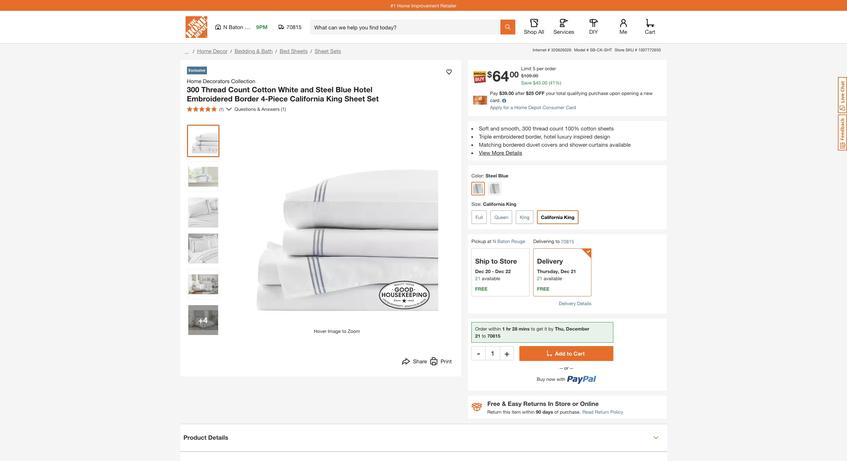 Task type: locate. For each thing, give the bounding box(es) containing it.
california inside home decorators collection 300 thread count cotton white and steel blue hotel embroidered border 4-piece california king sheet set
[[290, 94, 324, 103]]

and right white
[[301, 85, 314, 94]]

delivery up thursday,
[[537, 257, 563, 265]]

within inside free & easy returns in store or online return this item within 90 days of purchase. read return policy
[[522, 409, 535, 415]]

available inside delivery thursday, dec 21 21 available
[[544, 276, 562, 281]]

full button
[[472, 210, 487, 224]]

1 horizontal spatial dec
[[495, 269, 504, 274]]

dec left 22
[[495, 269, 504, 274]]

1 vertical spatial sheet
[[345, 94, 365, 103]]

steel
[[316, 85, 334, 94], [486, 173, 497, 179]]

1 horizontal spatial sheet
[[345, 94, 365, 103]]

0 vertical spatial delivery
[[537, 257, 563, 265]]

1 horizontal spatial available
[[544, 276, 562, 281]]

steel blue image
[[473, 184, 484, 194]]

+ button
[[500, 346, 514, 361]]

details for delivery details
[[577, 301, 592, 306]]

california down white
[[290, 94, 324, 103]]

1 horizontal spatial 300
[[522, 125, 531, 132]]

to left "70815" 'link'
[[556, 239, 560, 244]]

rouge down king button
[[512, 239, 525, 244]]

0 horizontal spatial 300
[[187, 85, 199, 94]]

a right for
[[511, 105, 513, 110]]

delivery thursday, dec 21 21 available
[[537, 257, 576, 281]]

2 vertical spatial details
[[208, 434, 228, 442]]

3 dec from the left
[[561, 269, 570, 274]]

70815 right delivering
[[561, 239, 574, 245]]

hr
[[506, 326, 511, 332]]

. down 5
[[532, 73, 533, 78]]

: up steel blue 'icon'
[[483, 173, 484, 179]]

0 horizontal spatial #
[[548, 47, 550, 52]]

2 horizontal spatial details
[[577, 301, 592, 306]]

- down order at the bottom right of page
[[477, 349, 480, 358]]

to left get
[[531, 326, 535, 332]]

1 vertical spatial cart
[[574, 350, 585, 357]]

0 vertical spatial a
[[640, 90, 643, 96]]

to right ship
[[492, 257, 498, 265]]

/ right sheets
[[311, 48, 312, 54]]

california inside button
[[541, 214, 563, 220]]

internet
[[533, 47, 547, 52]]

300
[[187, 85, 199, 94], [522, 125, 531, 132]]

apply now image
[[473, 96, 490, 105]]

details inside button
[[208, 434, 228, 442]]

- right 20
[[492, 269, 494, 274]]

product details
[[184, 434, 228, 442]]

home down exclusive
[[187, 78, 201, 84]]

: up full button
[[481, 201, 482, 207]]

0 vertical spatial details
[[506, 150, 522, 156]]

0 horizontal spatial sheet
[[315, 48, 329, 54]]

1 vertical spatial steel
[[486, 173, 497, 179]]

1 vertical spatial store
[[500, 257, 517, 265]]

count
[[550, 125, 564, 132]]

baton right at
[[498, 239, 510, 244]]

pay $ 39.00 after $ 25 off
[[490, 90, 545, 96]]

a left 'new'
[[640, 90, 643, 96]]

to right the add
[[567, 350, 572, 357]]

it
[[545, 326, 547, 332]]

blue left hotel
[[336, 85, 352, 94]]

me
[[620, 28, 627, 35]]

# right sku
[[635, 47, 638, 52]]

1 horizontal spatial baton
[[498, 239, 510, 244]]

duvet
[[527, 141, 540, 148]]

1 horizontal spatial return
[[595, 409, 609, 415]]

0 horizontal spatial free
[[475, 286, 488, 292]]

1 vertical spatial +
[[505, 349, 510, 358]]

services
[[554, 28, 574, 35]]

2 horizontal spatial 00
[[542, 80, 548, 86]]

dec left 20
[[475, 269, 484, 274]]

improvement
[[411, 3, 439, 8]]

2 free from the left
[[537, 286, 550, 292]]

2 vertical spatial california
[[541, 214, 563, 220]]

curtains
[[589, 141, 608, 148]]

0 horizontal spatial california
[[290, 94, 324, 103]]

available inside ship to store dec 20 - dec 22 21 available
[[482, 276, 500, 281]]

store up of
[[555, 400, 571, 408]]

1 free from the left
[[475, 286, 488, 292]]

blue up stone gray image on the top right of page
[[499, 173, 509, 179]]

home left depot
[[515, 105, 527, 110]]

0 horizontal spatial baton
[[229, 24, 243, 30]]

1 vertical spatial within
[[522, 409, 535, 415]]

cart up 1007772650
[[645, 28, 656, 35]]

1 vertical spatial baton
[[498, 239, 510, 244]]

info image
[[502, 99, 506, 103]]

order within 1 hr 28 mins to get it by
[[475, 326, 555, 332]]

1 vertical spatial rouge
[[512, 239, 525, 244]]

buy
[[537, 377, 545, 382]]

0 horizontal spatial -
[[477, 349, 480, 358]]

0 horizontal spatial and
[[301, 85, 314, 94]]

sheet inside ... / home decor / bedding & bath / bed sheets / sheet sets
[[315, 48, 329, 54]]

0 vertical spatial and
[[301, 85, 314, 94]]

print button
[[430, 357, 452, 367]]

2 horizontal spatial and
[[559, 141, 568, 148]]

delivery inside button
[[559, 301, 576, 306]]

to inside delivering to 70815
[[556, 239, 560, 244]]

0 horizontal spatial blue
[[336, 85, 352, 94]]

details down the bordered
[[506, 150, 522, 156]]

retailer
[[441, 3, 457, 8]]

inspired
[[574, 133, 593, 140]]

/ right ... button
[[193, 48, 194, 54]]

0 vertical spatial 70815
[[287, 24, 302, 30]]

to left zoom on the left of page
[[342, 328, 347, 334]]

$ left 64
[[488, 70, 492, 79]]

product details button
[[180, 425, 667, 452]]

your
[[546, 90, 555, 96]]

70815 up the bed sheets link
[[287, 24, 302, 30]]

pay
[[490, 90, 498, 96]]

home decorators collection sheet sets sb ck sht a0.3 image
[[188, 234, 218, 263]]

0 horizontal spatial n
[[223, 24, 227, 30]]

dec right thursday,
[[561, 269, 570, 274]]

return
[[488, 409, 502, 415], [595, 409, 609, 415]]

shop
[[524, 28, 537, 35]]

00 left the (
[[542, 80, 548, 86]]

300 inside soft and smooth, 300 thread count 100% cotton sheets triple embroidered border, hotel luxury inspired design matching bordered duvet covers and shower curtains available view more details
[[522, 125, 531, 132]]

or up the purchase.
[[573, 400, 579, 408]]

0 horizontal spatial steel
[[316, 85, 334, 94]]

300 up "embroidered"
[[187, 85, 199, 94]]

0 vertical spatial :
[[483, 173, 484, 179]]

sheet left sets
[[315, 48, 329, 54]]

- inside ship to store dec 20 - dec 22 21 available
[[492, 269, 494, 274]]

0 horizontal spatial available
[[482, 276, 500, 281]]

1 horizontal spatial free
[[537, 286, 550, 292]]

$ right after
[[526, 90, 529, 96]]

1 vertical spatial .
[[541, 80, 542, 86]]

free for thursday,
[[537, 286, 550, 292]]

and
[[301, 85, 314, 94], [491, 125, 500, 132], [559, 141, 568, 148]]

home left decor
[[197, 48, 212, 54]]

& for free
[[502, 400, 506, 408]]

zoom
[[348, 328, 360, 334]]

2 # from the left
[[587, 47, 589, 52]]

1 vertical spatial &
[[257, 106, 260, 112]]

#1
[[391, 3, 396, 8]]

save
[[521, 80, 532, 86]]

2 vertical spatial 70815
[[488, 333, 501, 339]]

# left sb-
[[587, 47, 589, 52]]

& left answers
[[257, 106, 260, 112]]

$ right save
[[533, 80, 536, 86]]

free down 20
[[475, 286, 488, 292]]

exclusive
[[189, 68, 205, 72]]

california up queen
[[483, 201, 505, 207]]

dec
[[475, 269, 484, 274], [495, 269, 504, 274], [561, 269, 570, 274]]

$ down limit
[[521, 73, 524, 78]]

0 vertical spatial within
[[489, 326, 501, 332]]

2 vertical spatial store
[[555, 400, 571, 408]]

mins
[[519, 326, 530, 332]]

internet # 320626026 model # sb-ck-sht store sku # 1007772650
[[533, 47, 661, 52]]

1 horizontal spatial .
[[541, 80, 542, 86]]

1 vertical spatial or
[[573, 400, 579, 408]]

1 vertical spatial details
[[577, 301, 592, 306]]

0 horizontal spatial dec
[[475, 269, 484, 274]]

baton up bedding
[[229, 24, 243, 30]]

free for to
[[475, 286, 488, 292]]

diy
[[590, 28, 598, 35]]

$ right pay at top right
[[500, 90, 502, 96]]

cart inside button
[[574, 350, 585, 357]]

details up december
[[577, 301, 592, 306]]

me button
[[613, 19, 635, 35]]

details right product
[[208, 434, 228, 442]]

2 vertical spatial &
[[502, 400, 506, 408]]

None field
[[486, 346, 500, 361]]

1 horizontal spatial a
[[640, 90, 643, 96]]

00 left limit
[[510, 70, 519, 79]]

0 vertical spatial baton
[[229, 24, 243, 30]]

by
[[549, 326, 554, 332]]

+ for + 4
[[198, 315, 203, 325]]

1 vertical spatial delivery
[[559, 301, 576, 306]]

and down luxury
[[559, 141, 568, 148]]

decor
[[213, 48, 228, 54]]

0 horizontal spatial :
[[481, 201, 482, 207]]

00 down 5
[[533, 73, 539, 78]]

0 horizontal spatial details
[[208, 434, 228, 442]]

300 inside home decorators collection 300 thread count cotton white and steel blue hotel embroidered border 4-piece california king sheet set
[[187, 85, 199, 94]]

details inside button
[[577, 301, 592, 306]]

00
[[510, 70, 519, 79], [533, 73, 539, 78], [542, 80, 548, 86]]

pickup
[[472, 239, 486, 244]]

n up decor
[[223, 24, 227, 30]]

and right "soft"
[[491, 125, 500, 132]]

0 vertical spatial sheet
[[315, 48, 329, 54]]

3 # from the left
[[635, 47, 638, 52]]

4 / from the left
[[311, 48, 312, 54]]

/ left bed
[[276, 48, 277, 54]]

1007772650
[[639, 47, 661, 52]]

card
[[566, 105, 576, 110]]

1 horizontal spatial :
[[483, 173, 484, 179]]

0 vertical spatial +
[[198, 315, 203, 325]]

0 vertical spatial -
[[492, 269, 494, 274]]

# right internet
[[548, 47, 550, 52]]

buy now with
[[537, 377, 566, 382]]

matching
[[479, 141, 502, 148]]

1 horizontal spatial blue
[[499, 173, 509, 179]]

n
[[223, 24, 227, 30], [493, 239, 496, 244]]

home decorators collection sheet sets sb ck sht 66.5 image
[[188, 305, 218, 335]]

$ inside $ 64 00
[[488, 70, 492, 79]]

... button
[[184, 47, 190, 56]]

within left the 90 at the bottom of page
[[522, 409, 535, 415]]

delivery for delivery details
[[559, 301, 576, 306]]

store up 22
[[500, 257, 517, 265]]

within up the 'to 70815'
[[489, 326, 501, 332]]

return right read
[[595, 409, 609, 415]]

2 dec from the left
[[495, 269, 504, 274]]

1 vertical spatial 70815
[[561, 239, 574, 245]]

a inside your total qualifying purchase upon opening a new card.
[[640, 90, 643, 96]]

available down design
[[610, 141, 631, 148]]

+ inside button
[[505, 349, 510, 358]]

- button
[[472, 346, 486, 361]]

or inside free & easy returns in store or online return this item within 90 days of purchase. read return policy
[[573, 400, 579, 408]]

delivery up thu, at the bottom right
[[559, 301, 576, 306]]

home decorators collection 300 thread count cotton white and steel blue hotel embroidered border 4-piece california king sheet set
[[187, 78, 379, 103]]

store left sku
[[615, 47, 625, 52]]

california up delivering to 70815
[[541, 214, 563, 220]]

& up "this"
[[502, 400, 506, 408]]

1 vertical spatial a
[[511, 105, 513, 110]]

available down thursday,
[[544, 276, 562, 281]]

to inside add to cart button
[[567, 350, 572, 357]]

1 horizontal spatial store
[[555, 400, 571, 408]]

details for product details
[[208, 434, 228, 442]]

for
[[504, 105, 509, 110]]

0 horizontal spatial 00
[[510, 70, 519, 79]]

n right at
[[493, 239, 496, 244]]

0 vertical spatial blue
[[336, 85, 352, 94]]

1 vertical spatial and
[[491, 125, 500, 132]]

new
[[644, 90, 653, 96]]

0 vertical spatial store
[[615, 47, 625, 52]]

cotton
[[252, 85, 276, 94]]

300 for thread
[[522, 125, 531, 132]]

depot
[[529, 105, 542, 110]]

21 down ship
[[475, 276, 481, 281]]

0 vertical spatial california
[[290, 94, 324, 103]]

available down 20
[[482, 276, 500, 281]]

delivery for delivery thursday, dec 21 21 available
[[537, 257, 563, 265]]

caret image
[[653, 435, 659, 441]]

1 horizontal spatial or
[[573, 400, 579, 408]]

& inside free & easy returns in store or online return this item within 90 days of purchase. read return policy
[[502, 400, 506, 408]]

2 horizontal spatial dec
[[561, 269, 570, 274]]

answers
[[262, 106, 280, 112]]

0 vertical spatial &
[[257, 48, 260, 54]]

25
[[529, 90, 534, 96]]

1 horizontal spatial steel
[[486, 173, 497, 179]]

1 return from the left
[[488, 409, 502, 415]]

home inside home decorators collection 300 thread count cotton white and steel blue hotel embroidered border 4-piece california king sheet set
[[187, 78, 201, 84]]

2 horizontal spatial california
[[541, 214, 563, 220]]

apply
[[490, 105, 502, 110]]

1 vertical spatial :
[[481, 201, 482, 207]]

item
[[512, 409, 521, 415]]

1 vertical spatial california
[[483, 201, 505, 207]]

1 horizontal spatial and
[[491, 125, 500, 132]]

king button
[[516, 210, 534, 224]]

or up buy now with button
[[563, 365, 570, 371]]

0 horizontal spatial or
[[563, 365, 570, 371]]

rouge up bedding & bath 'link'
[[245, 24, 261, 30]]

39.00
[[502, 90, 514, 96]]

bedding
[[235, 48, 255, 54]]

share button
[[402, 357, 427, 367]]

sb-
[[590, 47, 597, 52]]

california
[[290, 94, 324, 103], [483, 201, 505, 207], [541, 214, 563, 220]]

pickup at n baton rouge
[[472, 239, 525, 244]]

icon image
[[472, 403, 482, 412]]

& left bath
[[257, 48, 260, 54]]

0 horizontal spatial 70815
[[287, 24, 302, 30]]

2 horizontal spatial available
[[610, 141, 631, 148]]

details inside soft and smooth, 300 thread count 100% cotton sheets triple embroidered border, hotel luxury inspired design matching bordered duvet covers and shower curtains available view more details
[[506, 150, 522, 156]]

70815 up + button
[[488, 333, 501, 339]]

sheet inside home decorators collection 300 thread count cotton white and steel blue hotel embroidered border 4-piece california king sheet set
[[345, 94, 365, 103]]

blue
[[336, 85, 352, 94], [499, 173, 509, 179]]

1 horizontal spatial #
[[587, 47, 589, 52]]

1 horizontal spatial california
[[483, 201, 505, 207]]

300 up border,
[[522, 125, 531, 132]]

2 horizontal spatial #
[[635, 47, 638, 52]]

home decorators collection sheet sets sb ck sht 64.0 image
[[188, 126, 218, 156]]

free down thursday,
[[537, 286, 550, 292]]

21 right thursday,
[[571, 269, 576, 274]]

&
[[257, 48, 260, 54], [257, 106, 260, 112], [502, 400, 506, 408]]

bed
[[280, 48, 290, 54]]

1 vertical spatial -
[[477, 349, 480, 358]]

-
[[492, 269, 494, 274], [477, 349, 480, 358]]

within
[[489, 326, 501, 332], [522, 409, 535, 415]]

. left the (
[[541, 80, 542, 86]]

hover image to zoom button
[[236, 125, 439, 335]]

delivery inside delivery thursday, dec 21 21 available
[[537, 257, 563, 265]]

hover image to zoom
[[314, 328, 360, 334]]

bedding & bath link
[[235, 48, 273, 54]]

0 vertical spatial or
[[563, 365, 570, 371]]

0 vertical spatial n
[[223, 24, 227, 30]]

cart right the add
[[574, 350, 585, 357]]

0 horizontal spatial rouge
[[245, 24, 261, 30]]

21
[[571, 269, 576, 274], [475, 276, 481, 281], [537, 276, 543, 281], [475, 333, 481, 339]]

/ right decor
[[230, 48, 232, 54]]

sheet down hotel
[[345, 94, 365, 103]]

count
[[228, 85, 250, 94]]

00 inside $ 64 00
[[510, 70, 519, 79]]

this
[[503, 409, 511, 415]]

0 vertical spatial 300
[[187, 85, 199, 94]]

0 horizontal spatial store
[[500, 257, 517, 265]]

1 horizontal spatial -
[[492, 269, 494, 274]]

0 horizontal spatial cart
[[574, 350, 585, 357]]

1 vertical spatial 300
[[522, 125, 531, 132]]

1 horizontal spatial n
[[493, 239, 496, 244]]

21 down order at the bottom right of page
[[475, 333, 481, 339]]

return down free
[[488, 409, 502, 415]]

cotton
[[581, 125, 597, 132]]

1 vertical spatial blue
[[499, 173, 509, 179]]



Task type: describe. For each thing, give the bounding box(es) containing it.
1 horizontal spatial 00
[[533, 73, 539, 78]]

sku
[[626, 47, 634, 52]]

%)
[[556, 80, 562, 86]]

dec inside delivery thursday, dec 21 21 available
[[561, 269, 570, 274]]

300 for thread
[[187, 85, 199, 94]]

1
[[502, 326, 505, 332]]

70815 button
[[279, 24, 302, 30]]

smooth,
[[501, 125, 521, 132]]

upon
[[610, 90, 621, 96]]

shower
[[570, 141, 588, 148]]

with
[[557, 377, 566, 382]]

feedback link image
[[838, 114, 847, 151]]

2 / from the left
[[230, 48, 232, 54]]

& for questions
[[257, 106, 260, 112]]

total
[[557, 90, 566, 96]]

king inside king button
[[520, 214, 530, 220]]

full
[[476, 214, 483, 220]]

luxury
[[558, 133, 572, 140]]

limit 5 per order $ 109 . 00 save $ 45 . 00 ( 41 %)
[[521, 66, 562, 86]]

read return policy link
[[583, 409, 623, 416]]

41
[[550, 80, 556, 86]]

4
[[203, 315, 208, 325]]

21 inside ship to store dec 20 - dec 22 21 available
[[475, 276, 481, 281]]

december
[[566, 326, 590, 332]]

queen
[[495, 214, 509, 220]]

per
[[537, 66, 544, 71]]

bed sheets link
[[280, 48, 308, 54]]

to inside hover image to zoom button
[[342, 328, 347, 334]]

109
[[524, 73, 532, 78]]

0 vertical spatial .
[[532, 73, 533, 78]]

1 horizontal spatial rouge
[[512, 239, 525, 244]]

california king
[[541, 214, 575, 220]]

0 horizontal spatial a
[[511, 105, 513, 110]]

add to cart
[[555, 350, 585, 357]]

diy button
[[583, 19, 605, 35]]

: for size
[[481, 201, 482, 207]]

off
[[535, 90, 545, 96]]

1 vertical spatial n
[[493, 239, 496, 244]]

live chat image
[[838, 77, 847, 113]]

0 horizontal spatial within
[[489, 326, 501, 332]]

in
[[548, 400, 554, 408]]

add
[[555, 350, 566, 357]]

21 inside the thu, december 21
[[475, 333, 481, 339]]

and inside home decorators collection 300 thread count cotton white and steel blue hotel embroidered border 4-piece california king sheet set
[[301, 85, 314, 94]]

store inside ship to store dec 20 - dec 22 21 available
[[500, 257, 517, 265]]

home decorators collection sheet sets sb ck sht 40.2 image
[[188, 198, 218, 228]]

to 70815
[[481, 333, 501, 339]]

apply for a home depot consumer card link
[[490, 105, 576, 110]]

your total qualifying purchase upon opening a new card.
[[490, 90, 653, 103]]

product
[[184, 434, 207, 442]]

home decorators collection sheet sets sb ck sht 1d.4 image
[[188, 269, 218, 299]]

5
[[533, 66, 536, 71]]

piece
[[268, 94, 288, 103]]

$ 64 00
[[488, 67, 519, 85]]

border
[[235, 94, 259, 103]]

1 horizontal spatial 70815
[[488, 333, 501, 339]]

thread
[[201, 85, 226, 94]]

stone gray image
[[490, 184, 500, 194]]

1 horizontal spatial cart
[[645, 28, 656, 35]]

steel inside home decorators collection 300 thread count cotton white and steel blue hotel embroidered border 4-piece california king sheet set
[[316, 85, 334, 94]]

embroidered
[[494, 133, 524, 140]]

21 down thursday,
[[537, 276, 543, 281]]

after
[[515, 90, 525, 96]]

to inside ship to store dec 20 - dec 22 21 available
[[492, 257, 498, 265]]

64
[[493, 67, 509, 85]]

the home depot logo image
[[186, 16, 207, 38]]

1 / from the left
[[193, 48, 194, 54]]

of
[[555, 409, 559, 415]]

order
[[545, 66, 556, 71]]

covers
[[542, 141, 558, 148]]

king inside "california king" button
[[564, 214, 575, 220]]

home decorators collection sheet sets sb ck sht e1.1 image
[[188, 162, 218, 192]]

color
[[472, 173, 483, 179]]

days
[[543, 409, 553, 415]]

(7) link
[[184, 104, 232, 115]]

...
[[185, 49, 189, 55]]

soft and smooth, 300 thread count 100% cotton sheets triple embroidered border, hotel luxury inspired design matching bordered duvet covers and shower curtains available view more details
[[479, 125, 631, 156]]

consumer
[[543, 105, 565, 110]]

22
[[506, 269, 511, 274]]

70815 inside button
[[287, 24, 302, 30]]

sht
[[604, 47, 612, 52]]

+ 4
[[198, 315, 208, 325]]

questions & answers (1)
[[235, 106, 286, 112]]

at
[[488, 239, 492, 244]]

5 stars image
[[187, 106, 217, 112]]

california king button
[[537, 210, 579, 224]]

to down order at the bottom right of page
[[482, 333, 486, 339]]

& inside ... / home decor / bedding & bath / bed sheets / sheet sets
[[257, 48, 260, 54]]

1 # from the left
[[548, 47, 550, 52]]

100%
[[565, 125, 580, 132]]

blue inside home decorators collection 300 thread count cotton white and steel blue hotel embroidered border 4-piece california king sheet set
[[336, 85, 352, 94]]

1 dec from the left
[[475, 269, 484, 274]]

n baton rouge
[[223, 24, 261, 30]]

delivery details button
[[559, 300, 592, 307]]

sheets
[[291, 48, 308, 54]]

thu,
[[555, 326, 565, 332]]

0 vertical spatial rouge
[[245, 24, 261, 30]]

set
[[367, 94, 379, 103]]

ship to store dec 20 - dec 22 21 available
[[475, 257, 517, 281]]

limit
[[521, 66, 532, 71]]

sheet sets link
[[315, 48, 341, 54]]

What can we help you find today? search field
[[314, 20, 500, 34]]

320626026
[[551, 47, 572, 52]]

(
[[549, 80, 550, 86]]

store inside free & easy returns in store or online return this item within 90 days of purchase. read return policy
[[555, 400, 571, 408]]

: for color
[[483, 173, 484, 179]]

(7) button
[[184, 104, 226, 115]]

king inside home decorators collection 300 thread count cotton white and steel blue hotel embroidered border 4-piece california king sheet set
[[326, 94, 343, 103]]

policy
[[611, 409, 623, 415]]

90
[[536, 409, 541, 415]]

home inside ... / home decor / bedding & bath / bed sheets / sheet sets
[[197, 48, 212, 54]]

view
[[479, 150, 491, 156]]

2 return from the left
[[595, 409, 609, 415]]

home decor link
[[197, 48, 228, 54]]

soft
[[479, 125, 489, 132]]

color : steel blue
[[472, 173, 509, 179]]

+ for +
[[505, 349, 510, 358]]

delivering to 70815
[[534, 239, 574, 245]]

2 vertical spatial and
[[559, 141, 568, 148]]

delivering
[[534, 239, 554, 244]]

70815 inside delivering to 70815
[[561, 239, 574, 245]]

view more details link
[[479, 150, 522, 156]]

opening
[[622, 90, 639, 96]]

thursday,
[[537, 269, 560, 274]]

available inside soft and smooth, 300 thread count 100% cotton sheets triple embroidered border, hotel luxury inspired design matching bordered duvet covers and shower curtains available view more details
[[610, 141, 631, 148]]

bordered
[[503, 141, 525, 148]]

70815 link
[[561, 238, 574, 245]]

#1 home improvement retailer
[[391, 3, 457, 8]]

apply for a home depot consumer card
[[490, 105, 576, 110]]

free & easy returns in store or online return this item within 90 days of purchase. read return policy
[[488, 400, 623, 415]]

- inside - button
[[477, 349, 480, 358]]

3 / from the left
[[276, 48, 277, 54]]

home right "#1"
[[397, 3, 410, 8]]



Task type: vqa. For each thing, say whether or not it's contained in the screenshot.
"Hammer drills usually have stop bars. You use a stop bar to set an exact depth where you want the drill bit to stop. To set the stop bar, follow the drill manufacturer's recommendations. Next, fit the hammer drill with a"
no



